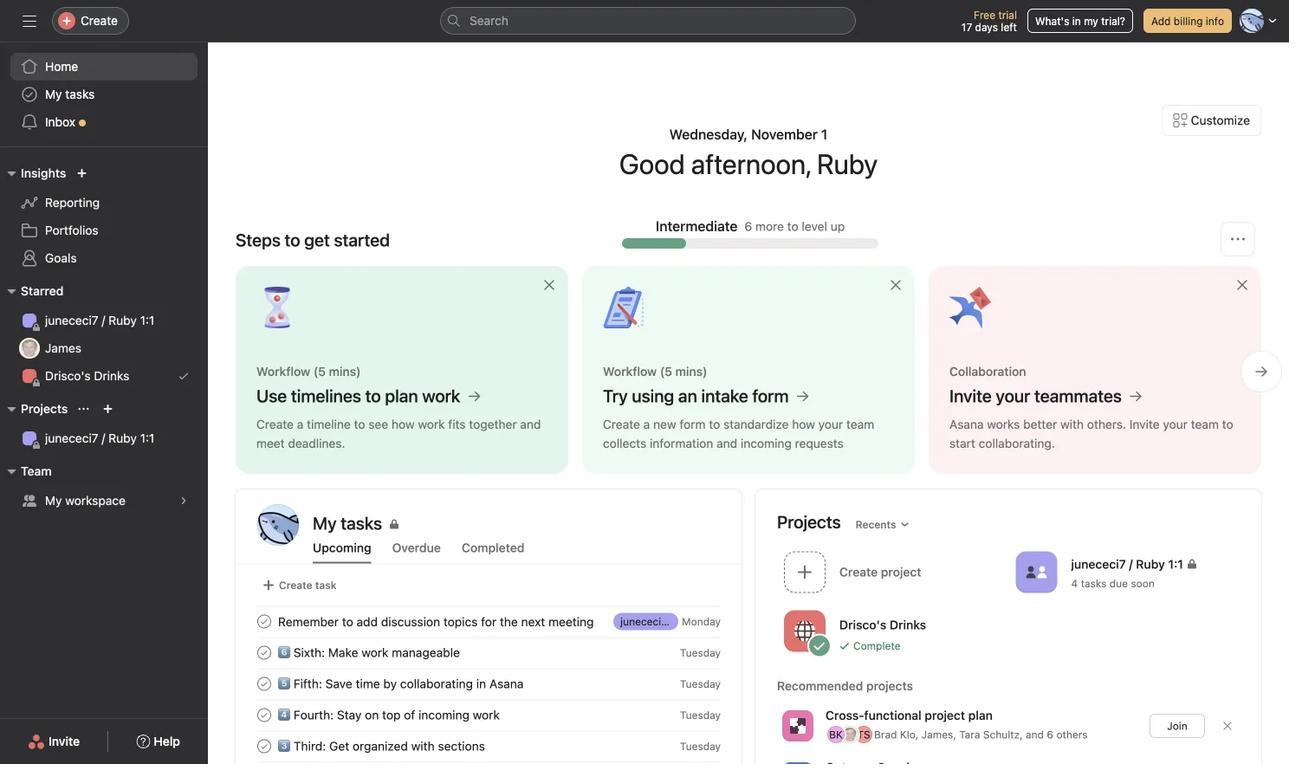 Task type: locate. For each thing, give the bounding box(es) containing it.
how
[[392, 417, 415, 432], [793, 417, 816, 432]]

2 completed checkbox from the top
[[254, 643, 275, 664]]

and inside create a timeline to see how work fits together and meet deadlines.
[[520, 417, 541, 432]]

completed checkbox for 5️⃣
[[254, 674, 275, 695]]

6 left others
[[1048, 729, 1054, 741]]

invite inside asana works better with others. invite your team to start collaborating.
[[1130, 417, 1160, 432]]

my inside global element
[[45, 87, 62, 101]]

1 horizontal spatial (5 mins)
[[660, 365, 708, 379]]

completed image for 6️⃣
[[254, 643, 275, 664]]

people image
[[1027, 562, 1048, 583]]

brad
[[875, 729, 898, 741]]

reporting link
[[10, 189, 198, 217]]

standardize
[[724, 417, 789, 432]]

1 team from the left
[[847, 417, 875, 432]]

brad klo, james, tara schultz, and 6 others
[[875, 729, 1088, 741]]

2 workflow (5 mins) from the left
[[603, 365, 708, 379]]

2 team from the left
[[1192, 417, 1220, 432]]

2 dismiss image from the left
[[1236, 278, 1250, 292]]

create inside create a new form to standardize how your team collects information and incoming requests
[[603, 417, 641, 432]]

to
[[788, 219, 799, 233], [285, 230, 300, 250], [365, 386, 381, 406], [354, 417, 365, 432], [709, 417, 721, 432], [1223, 417, 1234, 432], [342, 615, 353, 629]]

completed image for remember
[[254, 612, 275, 632]]

/ down new project or portfolio image
[[102, 431, 105, 446]]

meet
[[257, 436, 285, 451]]

0 horizontal spatial tasks
[[65, 87, 95, 101]]

1 vertical spatial with
[[411, 739, 435, 754]]

create inside button
[[279, 579, 313, 592]]

workflow up try
[[603, 365, 657, 379]]

add
[[1152, 15, 1171, 27]]

and inside create a new form to standardize how your team collects information and incoming requests
[[717, 436, 738, 451]]

4 completed checkbox from the top
[[254, 736, 275, 757]]

steps to get started
[[236, 230, 390, 250]]

0 horizontal spatial a
[[297, 417, 304, 432]]

2 horizontal spatial invite
[[1130, 417, 1160, 432]]

what's in my trial? button
[[1028, 9, 1134, 33]]

work up sections
[[473, 708, 500, 722]]

completed checkbox left 6️⃣
[[254, 643, 275, 664]]

monday
[[682, 616, 721, 628]]

completed image left 4️⃣
[[254, 705, 275, 726]]

0 vertical spatial invite
[[950, 386, 992, 406]]

work left fits
[[418, 417, 445, 432]]

a inside create a timeline to see how work fits together and meet deadlines.
[[297, 417, 304, 432]]

0 horizontal spatial invite
[[49, 735, 80, 749]]

2 how from the left
[[793, 417, 816, 432]]

my tasks link
[[10, 81, 198, 108]]

junececi7 up james
[[45, 313, 98, 328]]

1 horizontal spatial asana
[[950, 417, 984, 432]]

globe image
[[795, 621, 816, 642]]

to inside asana works better with others. invite your team to start collaborating.
[[1223, 417, 1234, 432]]

6 left more
[[745, 219, 753, 233]]

1 completed checkbox from the top
[[254, 612, 275, 632]]

0 horizontal spatial form
[[680, 417, 706, 432]]

ja left james
[[24, 342, 35, 355]]

/ inside starred element
[[102, 313, 105, 328]]

see
[[369, 417, 389, 432]]

workflow (5 mins) for timelines
[[257, 365, 361, 379]]

1 horizontal spatial with
[[1061, 417, 1084, 432]]

portfolios
[[45, 223, 99, 238]]

1 tuesday button from the top
[[680, 647, 721, 659]]

junececi7 / ruby 1:1 inside starred element
[[45, 313, 155, 328]]

your inside asana works better with others. invite your team to start collaborating.
[[1164, 417, 1188, 432]]

1 vertical spatial 6
[[1048, 729, 1054, 741]]

asana works better with others. invite your team to start collaborating.
[[950, 417, 1234, 451]]

create for create a timeline to see how work fits together and meet deadlines.
[[257, 417, 294, 432]]

customize button
[[1163, 105, 1262, 136]]

work inside create a timeline to see how work fits together and meet deadlines.
[[418, 417, 445, 432]]

tuesday button for 3️⃣ third: get organized with sections
[[680, 741, 721, 753]]

2 (5 mins) from the left
[[660, 365, 708, 379]]

add
[[357, 615, 378, 629]]

1 horizontal spatial dismiss image
[[1236, 278, 1250, 292]]

drisco's drinks up show options, current sort, top image
[[45, 369, 129, 383]]

create up the meet
[[257, 417, 294, 432]]

klo,
[[901, 729, 919, 741]]

drisco's drinks link
[[10, 362, 198, 390]]

projects left show options, current sort, top image
[[21, 402, 68, 416]]

puzzle image
[[791, 719, 806, 734]]

1 my from the top
[[45, 87, 62, 101]]

dismiss recommendation image
[[1223, 721, 1234, 732]]

2 horizontal spatial and
[[1026, 729, 1045, 741]]

junececi7 / ruby 1:1 inside projects element
[[45, 431, 155, 446]]

2 vertical spatial junececi7 / ruby 1:1 link
[[614, 613, 717, 631]]

0 vertical spatial and
[[520, 417, 541, 432]]

tasks right 4
[[1081, 578, 1107, 590]]

stay
[[337, 708, 362, 722]]

1 workflow (5 mins) from the left
[[257, 365, 361, 379]]

my inside teams element
[[45, 494, 62, 508]]

get
[[330, 739, 350, 754]]

ruby inside starred element
[[109, 313, 137, 328]]

0 vertical spatial incoming
[[741, 436, 792, 451]]

1 vertical spatial drinks
[[890, 618, 927, 632]]

junececi7 down show options, current sort, top image
[[45, 431, 98, 446]]

2 tuesday button from the top
[[680, 678, 721, 690]]

1 horizontal spatial 6
[[1048, 729, 1054, 741]]

0 horizontal spatial how
[[392, 417, 415, 432]]

1:1 inside starred element
[[140, 313, 155, 328]]

0 horizontal spatial workflow (5 mins)
[[257, 365, 361, 379]]

ja left 'ts'
[[845, 729, 856, 741]]

completed image for 4️⃣
[[254, 705, 275, 726]]

0 vertical spatial asana
[[950, 417, 984, 432]]

workflow up use
[[257, 365, 310, 379]]

drinks up new project or portfolio image
[[94, 369, 129, 383]]

/ inside projects element
[[102, 431, 105, 446]]

bk
[[830, 729, 843, 741]]

drisco's down james
[[45, 369, 91, 383]]

in left my
[[1073, 15, 1082, 27]]

5 completed image from the top
[[254, 736, 275, 757]]

completed checkbox for remember
[[254, 612, 275, 632]]

4 tuesday button from the top
[[680, 741, 721, 753]]

1 vertical spatial tasks
[[1081, 578, 1107, 590]]

asana down 'the'
[[490, 677, 524, 691]]

completed image left 6️⃣
[[254, 643, 275, 664]]

with inside asana works better with others. invite your team to start collaborating.
[[1061, 417, 1084, 432]]

invite your teammates
[[950, 386, 1123, 406]]

0 horizontal spatial ja
[[24, 342, 35, 355]]

functional
[[865, 709, 922, 723]]

0 vertical spatial 6
[[745, 219, 753, 233]]

0 horizontal spatial 6
[[745, 219, 753, 233]]

projects button
[[0, 399, 68, 420]]

0 vertical spatial drisco's
[[45, 369, 91, 383]]

sixth:
[[294, 646, 325, 660]]

and
[[520, 417, 541, 432], [717, 436, 738, 451], [1026, 729, 1045, 741]]

intake
[[702, 386, 749, 406]]

tasks
[[65, 87, 95, 101], [1081, 578, 1107, 590]]

2 workflow from the left
[[603, 365, 657, 379]]

3 completed checkbox from the top
[[254, 674, 275, 695]]

(5 mins) up the an
[[660, 365, 708, 379]]

tuesday for 5️⃣ fifth: save time by collaborating in asana
[[680, 678, 721, 690]]

invite for invite your teammates
[[950, 386, 992, 406]]

1 horizontal spatial a
[[644, 417, 650, 432]]

meeting
[[549, 615, 594, 629]]

completed image
[[254, 612, 275, 632], [254, 643, 275, 664], [254, 674, 275, 695], [254, 705, 275, 726], [254, 736, 275, 757]]

how up requests
[[793, 417, 816, 432]]

a for timelines
[[297, 417, 304, 432]]

create inside popup button
[[81, 13, 118, 28]]

upcoming
[[313, 541, 372, 555]]

0 horizontal spatial incoming
[[419, 708, 470, 722]]

asana
[[950, 417, 984, 432], [490, 677, 524, 691]]

and down standardize
[[717, 436, 738, 451]]

0 horizontal spatial drisco's drinks
[[45, 369, 129, 383]]

0 vertical spatial with
[[1061, 417, 1084, 432]]

in right collaborating at the bottom left of page
[[477, 677, 486, 691]]

new project or portfolio image
[[103, 404, 113, 414]]

1 (5 mins) from the left
[[314, 365, 361, 379]]

1 horizontal spatial form
[[753, 386, 789, 406]]

completed image left 5️⃣
[[254, 674, 275, 695]]

collects
[[603, 436, 647, 451]]

1 horizontal spatial drisco's drinks
[[840, 618, 927, 632]]

create up collects
[[603, 417, 641, 432]]

6️⃣ sixth: make work manageable
[[278, 646, 460, 660]]

0 horizontal spatial drinks
[[94, 369, 129, 383]]

drinks up complete
[[890, 618, 927, 632]]

1 horizontal spatial invite
[[950, 386, 992, 406]]

workflow (5 mins) for using
[[603, 365, 708, 379]]

cross-functional project plan
[[826, 709, 993, 723]]

with
[[1061, 417, 1084, 432], [411, 739, 435, 754]]

projects
[[21, 402, 68, 416], [778, 512, 841, 532]]

1 how from the left
[[392, 417, 415, 432]]

1 vertical spatial projects
[[778, 512, 841, 532]]

upcoming button
[[313, 541, 372, 564]]

third:
[[294, 739, 326, 754]]

1 horizontal spatial tasks
[[1081, 578, 1107, 590]]

workspace
[[65, 494, 126, 508]]

my up inbox
[[45, 87, 62, 101]]

your up requests
[[819, 417, 844, 432]]

incoming down collaborating at the bottom left of page
[[419, 708, 470, 722]]

scroll card carousel right image
[[1255, 365, 1269, 379]]

2 vertical spatial invite
[[49, 735, 80, 749]]

plan up see
[[385, 386, 418, 406]]

invite for invite
[[49, 735, 80, 749]]

3️⃣
[[278, 739, 290, 754]]

with down of
[[411, 739, 435, 754]]

4
[[1072, 578, 1079, 590]]

0 vertical spatial junececi7 / ruby 1:1 link
[[10, 307, 198, 335]]

1 vertical spatial form
[[680, 417, 706, 432]]

form up standardize
[[753, 386, 789, 406]]

collaborating.
[[979, 436, 1056, 451]]

1 tuesday from the top
[[680, 647, 721, 659]]

1 horizontal spatial in
[[1073, 15, 1082, 27]]

3 tuesday button from the top
[[680, 710, 721, 722]]

completed image left 3️⃣
[[254, 736, 275, 757]]

my down team
[[45, 494, 62, 508]]

completed checkbox left 3️⃣
[[254, 736, 275, 757]]

workflow (5 mins) up timelines
[[257, 365, 361, 379]]

drisco's drinks inside starred element
[[45, 369, 129, 383]]

asana up start
[[950, 417, 984, 432]]

search list box
[[440, 7, 856, 35]]

0 horizontal spatial plan
[[385, 386, 418, 406]]

create inside create a timeline to see how work fits together and meet deadlines.
[[257, 417, 294, 432]]

ja inside starred element
[[24, 342, 35, 355]]

junececi7 / ruby 1:1 link
[[10, 307, 198, 335], [10, 425, 198, 452], [614, 613, 717, 631]]

0 horizontal spatial your
[[819, 417, 844, 432]]

0 horizontal spatial workflow
[[257, 365, 310, 379]]

incoming down standardize
[[741, 436, 792, 451]]

afternoon,
[[691, 147, 811, 180]]

0 vertical spatial my
[[45, 87, 62, 101]]

and right the schultz,
[[1026, 729, 1045, 741]]

drisco's drinks up complete
[[840, 618, 927, 632]]

starred element
[[0, 276, 208, 394]]

create task
[[279, 579, 337, 592]]

global element
[[0, 42, 208, 146]]

drisco's drinks
[[45, 369, 129, 383], [840, 618, 927, 632]]

workflow (5 mins) up using
[[603, 365, 708, 379]]

2 a from the left
[[644, 417, 650, 432]]

a inside create a new form to standardize how your team collects information and incoming requests
[[644, 417, 650, 432]]

tuesday button
[[680, 647, 721, 659], [680, 678, 721, 690], [680, 710, 721, 722], [680, 741, 721, 753]]

1 horizontal spatial plan
[[969, 709, 993, 723]]

invite inside button
[[49, 735, 80, 749]]

form up information
[[680, 417, 706, 432]]

1 horizontal spatial and
[[717, 436, 738, 451]]

dismiss image
[[543, 278, 557, 292], [1236, 278, 1250, 292]]

0 horizontal spatial with
[[411, 739, 435, 754]]

tasks inside global element
[[65, 87, 95, 101]]

work down add
[[362, 646, 389, 660]]

for
[[481, 615, 497, 629]]

projects left 'recents'
[[778, 512, 841, 532]]

1 horizontal spatial ja
[[845, 729, 856, 741]]

starred
[[21, 284, 64, 298]]

0 vertical spatial drisco's drinks
[[45, 369, 129, 383]]

your right others. at right bottom
[[1164, 417, 1188, 432]]

top
[[382, 708, 401, 722]]

workflow (5 mins)
[[257, 365, 361, 379], [603, 365, 708, 379]]

1 vertical spatial ja
[[845, 729, 856, 741]]

create task button
[[257, 573, 341, 598]]

4 completed image from the top
[[254, 705, 275, 726]]

1 workflow from the left
[[257, 365, 310, 379]]

1 a from the left
[[297, 417, 304, 432]]

0 horizontal spatial projects
[[21, 402, 68, 416]]

dismiss image for invite your teammates
[[1236, 278, 1250, 292]]

1 horizontal spatial projects
[[778, 512, 841, 532]]

2 my from the top
[[45, 494, 62, 508]]

and right together
[[520, 417, 541, 432]]

task
[[315, 579, 337, 592]]

how inside create a timeline to see how work fits together and meet deadlines.
[[392, 417, 415, 432]]

wednesday, november 1 good afternoon, ruby
[[620, 126, 878, 180]]

1 completed image from the top
[[254, 612, 275, 632]]

1 vertical spatial junececi7 / ruby 1:1 link
[[10, 425, 198, 452]]

0 vertical spatial tasks
[[65, 87, 95, 101]]

new
[[654, 417, 677, 432]]

/ up soon
[[1130, 557, 1133, 572]]

my workspace
[[45, 494, 126, 508]]

0 horizontal spatial dismiss image
[[543, 278, 557, 292]]

junececi7 up the 4 tasks due soon
[[1072, 557, 1127, 572]]

1 horizontal spatial workflow (5 mins)
[[603, 365, 708, 379]]

completed checkbox for 6️⃣
[[254, 643, 275, 664]]

4 tuesday from the top
[[680, 741, 721, 753]]

drinks
[[94, 369, 129, 383], [890, 618, 927, 632]]

in
[[1073, 15, 1082, 27], [477, 677, 486, 691]]

2 horizontal spatial your
[[1164, 417, 1188, 432]]

junececi7
[[45, 313, 98, 328], [45, 431, 98, 446], [1072, 557, 1127, 572], [621, 616, 668, 628]]

add billing info
[[1152, 15, 1225, 27]]

3 completed image from the top
[[254, 674, 275, 695]]

your up works
[[996, 386, 1031, 406]]

how right see
[[392, 417, 415, 432]]

drisco's inside drisco's drinks link
[[45, 369, 91, 383]]

1 horizontal spatial drisco's
[[840, 618, 887, 632]]

my tasks
[[45, 87, 95, 101]]

dismiss image for use timelines to plan work
[[543, 278, 557, 292]]

invite
[[950, 386, 992, 406], [1130, 417, 1160, 432], [49, 735, 80, 749]]

recents
[[856, 519, 897, 531]]

create up home link
[[81, 13, 118, 28]]

1 vertical spatial drisco's drinks
[[840, 618, 927, 632]]

billing
[[1174, 15, 1204, 27]]

1 vertical spatial my
[[45, 494, 62, 508]]

form
[[753, 386, 789, 406], [680, 417, 706, 432]]

team inside asana works better with others. invite your team to start collaborating.
[[1192, 417, 1220, 432]]

search
[[470, 13, 509, 28]]

1 dismiss image from the left
[[543, 278, 557, 292]]

fourth:
[[294, 708, 334, 722]]

left
[[1002, 21, 1018, 33]]

my tasks
[[313, 513, 382, 534]]

1 horizontal spatial workflow
[[603, 365, 657, 379]]

1 horizontal spatial incoming
[[741, 436, 792, 451]]

ruby inside "wednesday, november 1 good afternoon, ruby"
[[817, 147, 878, 180]]

(5 mins) up timelines
[[314, 365, 361, 379]]

a
[[297, 417, 304, 432], [644, 417, 650, 432]]

1 vertical spatial incoming
[[419, 708, 470, 722]]

0 vertical spatial projects
[[21, 402, 68, 416]]

tasks down home
[[65, 87, 95, 101]]

completed checkbox left 5️⃣
[[254, 674, 275, 695]]

0 horizontal spatial drisco's
[[45, 369, 91, 383]]

drisco's up complete
[[840, 618, 887, 632]]

james,
[[922, 729, 957, 741]]

3 tuesday from the top
[[680, 710, 721, 722]]

completed checkbox left remember
[[254, 612, 275, 632]]

1 vertical spatial in
[[477, 677, 486, 691]]

free
[[974, 9, 996, 21]]

timelines
[[291, 386, 361, 406]]

1 horizontal spatial how
[[793, 417, 816, 432]]

6
[[745, 219, 753, 233], [1048, 729, 1054, 741]]

0 vertical spatial ja
[[24, 342, 35, 355]]

completed image left remember
[[254, 612, 275, 632]]

1 vertical spatial and
[[717, 436, 738, 451]]

1 vertical spatial plan
[[969, 709, 993, 723]]

0 horizontal spatial and
[[520, 417, 541, 432]]

0 vertical spatial drinks
[[94, 369, 129, 383]]

0 horizontal spatial asana
[[490, 677, 524, 691]]

with down teammates
[[1061, 417, 1084, 432]]

Completed checkbox
[[254, 612, 275, 632], [254, 643, 275, 664], [254, 674, 275, 695], [254, 736, 275, 757]]

time
[[356, 677, 380, 691]]

1 vertical spatial invite
[[1130, 417, 1160, 432]]

0 horizontal spatial team
[[847, 417, 875, 432]]

1 horizontal spatial team
[[1192, 417, 1220, 432]]

actions image
[[1232, 232, 1246, 246]]

a left new
[[644, 417, 650, 432]]

0 horizontal spatial (5 mins)
[[314, 365, 361, 379]]

home
[[45, 59, 78, 74]]

0 vertical spatial plan
[[385, 386, 418, 406]]

a up deadlines.
[[297, 417, 304, 432]]

2 completed image from the top
[[254, 643, 275, 664]]

0 vertical spatial in
[[1073, 15, 1082, 27]]

plan up brad klo, james, tara schultz, and 6 others
[[969, 709, 993, 723]]

/ up drisco's drinks link
[[102, 313, 105, 328]]

create left task
[[279, 579, 313, 592]]

in inside button
[[1073, 15, 1082, 27]]

2 tuesday from the top
[[680, 678, 721, 690]]

1 horizontal spatial drinks
[[890, 618, 927, 632]]

insights element
[[0, 158, 208, 276]]



Task type: describe. For each thing, give the bounding box(es) containing it.
to inside create a timeline to see how work fits together and meet deadlines.
[[354, 417, 365, 432]]

sections
[[438, 739, 485, 754]]

a for using
[[644, 417, 650, 432]]

2 vertical spatial and
[[1026, 729, 1045, 741]]

my for my tasks
[[45, 87, 62, 101]]

ruby inside projects element
[[109, 431, 137, 446]]

ra
[[269, 517, 287, 534]]

collaboration
[[950, 365, 1027, 379]]

recommended projects
[[778, 679, 914, 693]]

trial?
[[1102, 15, 1126, 27]]

show options, current sort, top image
[[78, 404, 89, 414]]

team inside create a new form to standardize how your team collects information and incoming requests
[[847, 417, 875, 432]]

create project
[[840, 565, 922, 579]]

completed checkbox for 3️⃣
[[254, 736, 275, 757]]

remember to add discussion topics for the next meeting
[[278, 615, 594, 629]]

cross-functional project plan link
[[826, 709, 993, 723]]

incoming inside create a new form to standardize how your team collects information and incoming requests
[[741, 436, 792, 451]]

my for my workspace
[[45, 494, 62, 508]]

overdue button
[[392, 541, 441, 564]]

to inside intermediate 6 more to level up
[[788, 219, 799, 233]]

make
[[328, 646, 358, 660]]

dismiss image
[[889, 278, 903, 292]]

teams element
[[0, 456, 208, 518]]

topics
[[444, 615, 478, 629]]

more
[[756, 219, 784, 233]]

4️⃣
[[278, 708, 290, 722]]

info
[[1207, 15, 1225, 27]]

trial
[[999, 9, 1018, 21]]

projects element
[[0, 394, 208, 456]]

how inside create a new form to standardize how your team collects information and incoming requests
[[793, 417, 816, 432]]

5️⃣ fifth: save time by collaborating in asana
[[278, 677, 524, 691]]

your inside create a new form to standardize how your team collects information and incoming requests
[[819, 417, 844, 432]]

junececi7 / ruby 1:1 link inside projects element
[[10, 425, 198, 452]]

form inside create a new form to standardize how your team collects information and incoming requests
[[680, 417, 706, 432]]

use
[[257, 386, 287, 406]]

wednesday,
[[670, 126, 748, 143]]

try
[[603, 386, 628, 406]]

of
[[404, 708, 415, 722]]

projects inside dropdown button
[[21, 402, 68, 416]]

the
[[500, 615, 518, 629]]

overdue
[[392, 541, 441, 555]]

tuesday button for 5️⃣ fifth: save time by collaborating in asana
[[680, 678, 721, 690]]

tara
[[960, 729, 981, 741]]

collaborating
[[400, 677, 473, 691]]

drinks inside starred element
[[94, 369, 129, 383]]

1:1 inside projects element
[[140, 431, 155, 446]]

tuesday button for 4️⃣ fourth: stay on top of incoming work
[[680, 710, 721, 722]]

/ left monday
[[670, 616, 674, 628]]

join
[[1168, 720, 1188, 732]]

my
[[1085, 15, 1099, 27]]

complete
[[854, 640, 901, 652]]

good
[[620, 147, 685, 180]]

tuesday for 4️⃣ fourth: stay on top of incoming work
[[680, 710, 721, 722]]

discussion
[[381, 615, 440, 629]]

search button
[[440, 7, 856, 35]]

inbox link
[[10, 108, 198, 136]]

november
[[752, 126, 818, 143]]

on
[[365, 708, 379, 722]]

team
[[21, 464, 52, 479]]

completed image for 3️⃣
[[254, 736, 275, 757]]

teammates
[[1035, 386, 1123, 406]]

up
[[831, 219, 845, 233]]

plan for project
[[969, 709, 993, 723]]

0 horizontal spatial in
[[477, 677, 486, 691]]

information
[[650, 436, 714, 451]]

junececi7 inside projects element
[[45, 431, 98, 446]]

0 vertical spatial form
[[753, 386, 789, 406]]

workflow for use
[[257, 365, 310, 379]]

create project link
[[778, 546, 1009, 602]]

create button
[[52, 7, 129, 35]]

workflow for try
[[603, 365, 657, 379]]

new image
[[77, 168, 87, 179]]

inbox
[[45, 115, 75, 129]]

tuesday for 6️⃣ sixth: make work manageable
[[680, 647, 721, 659]]

tasks for 4
[[1081, 578, 1107, 590]]

create for create task
[[279, 579, 313, 592]]

asana inside asana works better with others. invite your team to start collaborating.
[[950, 417, 984, 432]]

1 vertical spatial asana
[[490, 677, 524, 691]]

work up fits
[[422, 386, 461, 406]]

tuesday button for 6️⃣ sixth: make work manageable
[[680, 647, 721, 659]]

others
[[1057, 729, 1088, 741]]

better
[[1024, 417, 1058, 432]]

tuesday for 3️⃣ third: get organized with sections
[[680, 741, 721, 753]]

completed button
[[462, 541, 525, 564]]

join button
[[1150, 714, 1206, 739]]

manageable
[[392, 646, 460, 660]]

tasks for my
[[65, 87, 95, 101]]

monday button
[[682, 616, 721, 628]]

use timelines to plan work
[[257, 386, 461, 406]]

start
[[950, 436, 976, 451]]

together
[[469, 417, 517, 432]]

(5 mins) for timelines
[[314, 365, 361, 379]]

ts
[[858, 729, 871, 741]]

next
[[521, 615, 545, 629]]

soon
[[1132, 578, 1155, 590]]

5️⃣
[[278, 677, 290, 691]]

help button
[[125, 726, 192, 758]]

works
[[988, 417, 1021, 432]]

deadlines.
[[288, 436, 345, 451]]

organized
[[353, 739, 408, 754]]

invite button
[[17, 726, 91, 758]]

create for create
[[81, 13, 118, 28]]

completed
[[462, 541, 525, 555]]

fifth:
[[294, 677, 322, 691]]

17
[[962, 21, 973, 33]]

home link
[[10, 53, 198, 81]]

create a timeline to see how work fits together and meet deadlines.
[[257, 417, 541, 451]]

help
[[154, 735, 180, 749]]

goals link
[[10, 244, 198, 272]]

(5 mins) for using
[[660, 365, 708, 379]]

completed image for 5️⃣
[[254, 674, 275, 695]]

my tasks link
[[313, 511, 720, 536]]

1 horizontal spatial your
[[996, 386, 1031, 406]]

to inside create a new form to standardize how your team collects information and incoming requests
[[709, 417, 721, 432]]

create a new form to standardize how your team collects information and incoming requests
[[603, 417, 875, 451]]

junececi7 left monday
[[621, 616, 668, 628]]

get started
[[304, 230, 390, 250]]

my workspace link
[[10, 487, 198, 515]]

see details, my workspace image
[[179, 496, 189, 506]]

due
[[1110, 578, 1129, 590]]

fits
[[448, 417, 466, 432]]

junececi7 inside starred element
[[45, 313, 98, 328]]

create for create a new form to standardize how your team collects information and incoming requests
[[603, 417, 641, 432]]

1
[[822, 126, 828, 143]]

6 inside intermediate 6 more to level up
[[745, 219, 753, 233]]

plan for to
[[385, 386, 418, 406]]

recents button
[[848, 513, 918, 537]]

4 tasks due soon
[[1072, 578, 1155, 590]]

4️⃣ fourth: stay on top of incoming work
[[278, 708, 500, 722]]

try using an intake form
[[603, 386, 789, 406]]

by
[[384, 677, 397, 691]]

starred button
[[0, 281, 64, 302]]

Completed checkbox
[[254, 705, 275, 726]]

goals
[[45, 251, 77, 265]]

hide sidebar image
[[23, 14, 36, 28]]

1 vertical spatial drisco's
[[840, 618, 887, 632]]

james
[[45, 341, 81, 355]]

remember
[[278, 615, 339, 629]]

using
[[632, 386, 675, 406]]



Task type: vqa. For each thing, say whether or not it's contained in the screenshot.
and within the Create A Timeline To See How Work Fits Together And Meet Deadlines.
yes



